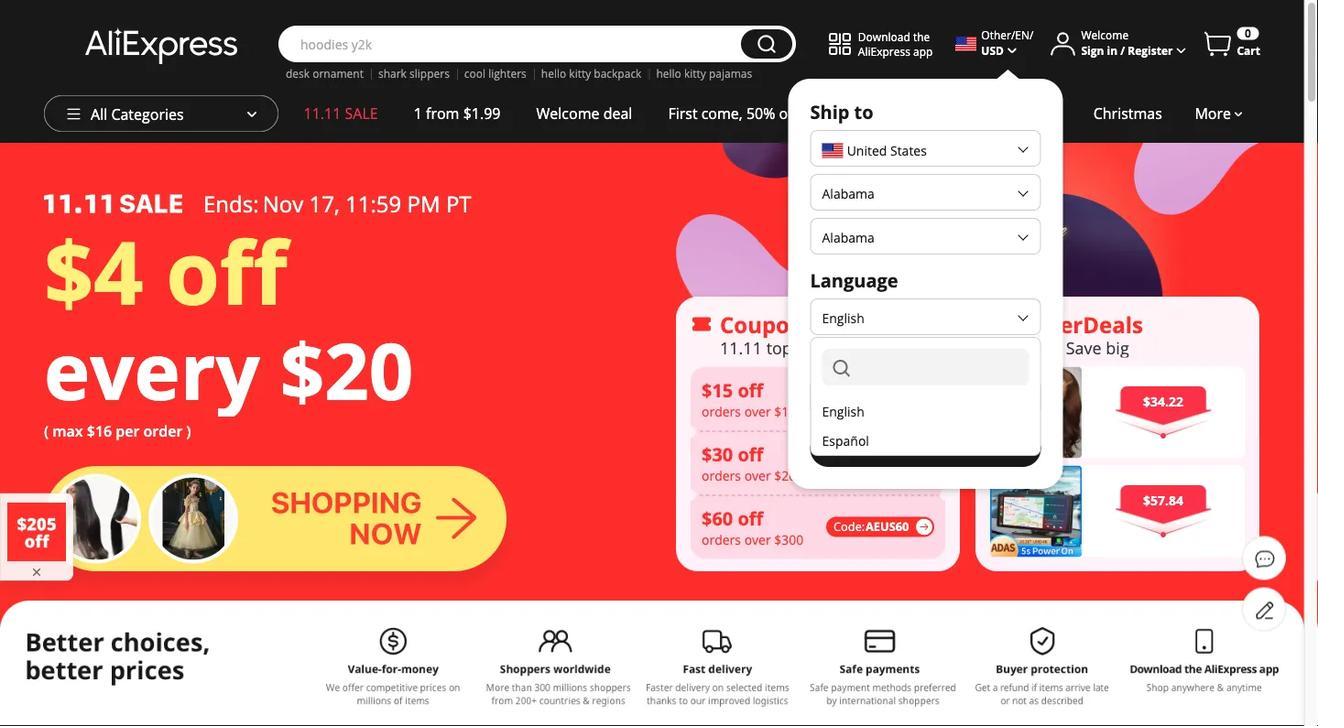 Task type: vqa. For each thing, say whether or not it's contained in the screenshot.
1st Orders from the bottom
yes



Task type: locate. For each thing, give the bounding box(es) containing it.
icon image left coupon
[[691, 314, 713, 336]]

0 vertical spatial (
[[850, 390, 854, 407]]

orders
[[702, 403, 742, 420], [702, 467, 742, 485], [702, 531, 742, 549]]

1 vertical spatial (
[[44, 422, 49, 441]]

all
[[91, 104, 107, 124]]

kitty left backpack
[[570, 66, 591, 81]]

0 vertical spatial english
[[823, 309, 865, 327]]

backpack
[[594, 66, 642, 81]]

1 horizontal spatial (
[[850, 390, 854, 407]]

1 alabama from the top
[[823, 185, 875, 202]]

1 english from the top
[[823, 309, 865, 327]]

2 code: from the top
[[834, 455, 865, 471]]

1 icon image from the left
[[691, 314, 713, 336]]

pt
[[446, 189, 472, 219]]

register
[[1129, 43, 1174, 58]]

) right euro
[[889, 390, 893, 407]]

1 orders from the top
[[702, 403, 742, 420]]

3 orders from the top
[[702, 531, 742, 549]]

product image image for $57.84
[[991, 466, 1082, 558]]

1 horizontal spatial icon image
[[991, 314, 1013, 336]]

) right order
[[187, 422, 191, 441]]

currency
[[811, 348, 894, 374]]

0 vertical spatial welcome
[[1082, 27, 1129, 43]]

1 vertical spatial english
[[823, 403, 865, 420]]

0 horizontal spatial (
[[44, 422, 49, 441]]

11.11 save big
[[1020, 337, 1130, 359]]

over left $100
[[745, 403, 771, 420]]

over left $200
[[745, 467, 771, 485]]

orders inside $60 off orders over $300
[[702, 531, 742, 549]]

3 code: from the top
[[834, 519, 865, 535]]

2 product image image from the top
[[991, 466, 1082, 558]]

0 vertical spatial orders
[[702, 403, 742, 420]]

other/ en /
[[982, 27, 1034, 43]]

over left $300
[[745, 531, 771, 549]]

over
[[745, 403, 771, 420], [745, 467, 771, 485], [745, 531, 771, 549]]

2 vertical spatial over
[[745, 531, 771, 549]]

11.11 left top
[[720, 337, 763, 359]]

off inside $60 off orders over $300
[[738, 506, 764, 531]]

off inside $15 off orders over $100
[[738, 378, 764, 403]]

11.11 for coupon codes
[[720, 337, 763, 359]]

sign in / register
[[1082, 43, 1174, 58]]

1 vertical spatial orders
[[702, 467, 742, 485]]

1 from $1.99 link
[[396, 95, 519, 132]]

11:59
[[346, 189, 402, 219]]

$300
[[775, 531, 804, 549]]

11.11 left the big at the top of page
[[1020, 337, 1062, 359]]

1 horizontal spatial kitty
[[685, 66, 707, 81]]

0 vertical spatial save
[[1067, 337, 1102, 359]]

/ for en
[[1030, 27, 1034, 43]]

en
[[1016, 27, 1030, 43]]

1 product image image from the top
[[991, 367, 1082, 459]]

3 over from the top
[[745, 531, 771, 549]]

welcome deal link
[[519, 95, 651, 132]]

welcome down hello kitty backpack in the top of the page
[[537, 104, 600, 123]]

None button
[[741, 29, 793, 59]]

categories
[[111, 104, 184, 124]]

first come, 50% off link
[[651, 95, 816, 132]]

1 over from the top
[[745, 403, 771, 420]]

english up discounts
[[823, 309, 865, 327]]

1 horizontal spatial )
[[889, 390, 893, 407]]

hello up first
[[657, 66, 682, 81]]

code: down currency
[[834, 391, 865, 407]]

choice link
[[816, 95, 898, 132]]

per
[[116, 422, 140, 441]]

shark slippers link
[[378, 66, 450, 81]]

1 horizontal spatial save
[[1067, 337, 1102, 359]]

2 orders from the top
[[702, 467, 742, 485]]

welcome up christmas
[[1082, 27, 1129, 43]]

0 horizontal spatial welcome
[[537, 104, 600, 123]]

0 horizontal spatial hello
[[542, 66, 567, 81]]

1 kitty from the left
[[570, 66, 591, 81]]

alabama up language
[[823, 229, 875, 246]]

language
[[811, 268, 899, 293]]

cool
[[465, 66, 486, 81]]

orders left $300
[[702, 531, 742, 549]]

español
[[823, 432, 870, 450]]

0
[[1246, 26, 1252, 41]]

$57.84
[[1144, 492, 1184, 510]]

)
[[889, 390, 893, 407], [187, 422, 191, 441]]

orders inside $15 off orders over $100
[[702, 403, 742, 420]]

in
[[1108, 43, 1118, 58]]

orders for $30
[[702, 467, 742, 485]]

off for $15 off orders over $100
[[738, 378, 764, 403]]

0 vertical spatial alabama
[[823, 185, 875, 202]]

sign
[[1082, 43, 1105, 58]]

1 horizontal spatial hello
[[657, 66, 682, 81]]

11.11 left the sale at top
[[304, 104, 341, 123]]

icon image left superdeals
[[991, 314, 1013, 336]]

1 vertical spatial alabama
[[823, 229, 875, 246]]

pajamas
[[709, 66, 753, 81]]

kitty left 'pajamas'
[[685, 66, 707, 81]]

1 vertical spatial welcome
[[537, 104, 600, 123]]

/ right other/
[[1030, 27, 1034, 43]]

2 hello from the left
[[657, 66, 682, 81]]

1 vertical spatial )
[[187, 422, 191, 441]]

(
[[850, 390, 854, 407], [44, 422, 49, 441]]

$60 off orders over $300
[[702, 506, 804, 549]]

17,
[[309, 189, 340, 219]]

code: left aeus60
[[834, 519, 865, 535]]

/
[[1030, 27, 1034, 43], [1121, 43, 1126, 58]]

orders up $30
[[702, 403, 742, 420]]

0 horizontal spatial kitty
[[570, 66, 591, 81]]

1 horizontal spatial welcome
[[1082, 27, 1129, 43]]

$20
[[280, 317, 414, 423]]

orders inside $30 off orders over $200
[[702, 467, 742, 485]]

) inside the every $20 ( max $16 per order )
[[187, 422, 191, 441]]

product image image
[[991, 367, 1082, 459], [991, 466, 1082, 558]]

0 horizontal spatial icon image
[[691, 314, 713, 336]]

2 over from the top
[[745, 467, 771, 485]]

1 vertical spatial product image image
[[991, 466, 1082, 558]]

1 vertical spatial over
[[745, 467, 771, 485]]

( right eur
[[850, 390, 854, 407]]

save left the big at the top of page
[[1067, 337, 1102, 359]]

over inside $30 off orders over $200
[[745, 467, 771, 485]]

code: down español
[[834, 455, 865, 471]]

save right español
[[909, 439, 943, 459]]

2 icon image from the left
[[991, 314, 1013, 336]]

icon image for coupon codes
[[691, 314, 713, 336]]

desk
[[286, 66, 310, 81]]

alabama down united
[[823, 185, 875, 202]]

save
[[1067, 337, 1102, 359], [909, 439, 943, 459]]

1 hello from the left
[[542, 66, 567, 81]]

( left max
[[44, 422, 49, 441]]

max
[[52, 422, 83, 441]]

orders up $60
[[702, 467, 742, 485]]

off
[[780, 104, 798, 123], [166, 212, 287, 330], [738, 378, 764, 403], [738, 442, 764, 467], [738, 506, 764, 531]]

choice
[[834, 104, 880, 123]]

off for $60 off orders over $300
[[738, 506, 764, 531]]

1 vertical spatial code:
[[834, 455, 865, 471]]

1 vertical spatial save
[[909, 439, 943, 459]]

1 from $1.99
[[414, 104, 501, 123]]

0 horizontal spatial /
[[1030, 27, 1034, 43]]

1 code: from the top
[[834, 391, 865, 407]]

over for $60 off
[[745, 531, 771, 549]]

over inside $60 off orders over $300
[[745, 531, 771, 549]]

deal
[[604, 104, 633, 123]]

more
[[1196, 104, 1232, 123]]

app
[[914, 43, 933, 58]]

0 vertical spatial over
[[745, 403, 771, 420]]

kitty
[[570, 66, 591, 81], [685, 66, 707, 81]]

1 horizontal spatial /
[[1121, 43, 1126, 58]]

11.11
[[304, 104, 341, 123], [720, 337, 763, 359], [1020, 337, 1062, 359]]

2 vertical spatial code:
[[834, 519, 865, 535]]

2 kitty from the left
[[685, 66, 707, 81]]

english up español
[[823, 403, 865, 420]]

off inside $30 off orders over $200
[[738, 442, 764, 467]]

alabama
[[823, 185, 875, 202], [823, 229, 875, 246]]

first come, 50% off
[[669, 104, 798, 123]]

0 vertical spatial )
[[889, 390, 893, 407]]

2 vertical spatial orders
[[702, 531, 742, 549]]

united states
[[848, 142, 927, 160]]

order
[[144, 422, 183, 441]]

shark slippers
[[378, 66, 450, 81]]

english
[[823, 309, 865, 327], [823, 403, 865, 420]]

0 vertical spatial product image image
[[991, 367, 1082, 459]]

welcome deal
[[537, 104, 633, 123]]

2 horizontal spatial 11.11
[[1020, 337, 1062, 359]]

code:
[[834, 391, 865, 407], [834, 455, 865, 471], [834, 519, 865, 535]]

over inside $15 off orders over $100
[[745, 403, 771, 420]]

1 horizontal spatial 11.11
[[720, 337, 763, 359]]

slippers
[[410, 66, 450, 81]]

aeus30
[[866, 455, 910, 471]]

nov
[[263, 189, 304, 219]]

11.11 top discounts
[[720, 337, 871, 359]]

0 horizontal spatial )
[[187, 422, 191, 441]]

hello right lighters
[[542, 66, 567, 81]]

icon image
[[691, 314, 713, 336], [991, 314, 1013, 336]]

cool lighters
[[465, 66, 527, 81]]

/ right in
[[1121, 43, 1126, 58]]

discounts
[[797, 337, 871, 359]]

11.11 for superdeals
[[1020, 337, 1062, 359]]

None field
[[823, 349, 1030, 386]]

0 vertical spatial code:
[[834, 391, 865, 407]]

from
[[426, 104, 460, 123]]



Task type: describe. For each thing, give the bounding box(es) containing it.
ship
[[811, 99, 850, 124]]

big
[[1107, 337, 1130, 359]]

desk ornament link
[[286, 66, 364, 81]]

pm
[[407, 189, 441, 219]]

codes
[[810, 310, 873, 340]]

christmas link
[[1076, 95, 1181, 132]]

product image image for $34.22
[[991, 367, 1082, 459]]

$100
[[775, 403, 804, 420]]

$4 off
[[44, 212, 287, 330]]

hello kitty pajamas
[[657, 66, 753, 81]]

superdeals
[[1020, 310, 1144, 340]]

sale
[[345, 104, 378, 123]]

coupon bg image
[[691, 367, 946, 559]]

states
[[891, 142, 927, 160]]

11.11 sale
[[304, 104, 378, 123]]

0 cart
[[1238, 26, 1261, 58]]

aeus60
[[866, 519, 910, 535]]

orders for $15
[[702, 403, 742, 420]]

$200
[[775, 467, 804, 485]]

desk ornament
[[286, 66, 364, 81]]

hello kitty backpack
[[542, 66, 642, 81]]

code: aeus60
[[834, 519, 910, 535]]

ends:
[[203, 189, 259, 219]]

all categories
[[91, 104, 184, 124]]

other/
[[982, 27, 1016, 43]]

$4
[[44, 212, 143, 330]]

united
[[848, 142, 888, 160]]

first
[[669, 104, 698, 123]]

over for $30 off
[[745, 467, 771, 485]]

off for $4 off
[[166, 212, 287, 330]]

ends: nov 17, 11:59 pm pt
[[203, 189, 472, 219]]

to
[[855, 99, 874, 124]]

welcome for welcome
[[1082, 27, 1129, 43]]

1
[[414, 104, 422, 123]]

euro
[[858, 390, 886, 407]]

$15 off orders over $100
[[702, 378, 804, 420]]

( inside the every $20 ( max $16 per order )
[[44, 422, 49, 441]]

ornament
[[313, 66, 364, 81]]

cool lighters link
[[465, 66, 527, 81]]

kitty for pajamas
[[685, 66, 707, 81]]

come,
[[702, 104, 743, 123]]

hello kitty pajamas link
[[657, 66, 753, 81]]

$60
[[702, 506, 734, 531]]

$57.84 link
[[991, 466, 1246, 558]]

orders for $60
[[702, 531, 742, 549]]

kitty for backpack
[[570, 66, 591, 81]]

50%
[[747, 104, 776, 123]]

download the aliexpress app
[[859, 29, 933, 58]]

off for $30 off orders over $200
[[738, 442, 764, 467]]

lighters
[[489, 66, 527, 81]]

$34.22
[[1144, 393, 1184, 411]]

over for $15 off
[[745, 403, 771, 420]]

download
[[859, 29, 911, 44]]

christmas
[[1094, 104, 1163, 123]]

coupon
[[720, 310, 805, 340]]

code: for $60 off
[[834, 519, 865, 535]]

hoodies y2k text field
[[291, 35, 732, 53]]

$16
[[87, 422, 112, 441]]

pop picture image
[[7, 503, 66, 562]]

code: for $30 off
[[834, 455, 865, 471]]

hello for hello kitty backpack
[[542, 66, 567, 81]]

0 horizontal spatial 11.11
[[304, 104, 341, 123]]

every
[[44, 317, 260, 423]]

hello kitty backpack link
[[542, 66, 642, 81]]

usd
[[982, 43, 1005, 58]]

$30
[[702, 442, 734, 467]]

11.11 sale link
[[286, 95, 396, 132]]

every $20 ( max $16 per order )
[[44, 317, 414, 441]]

$30 off orders over $200
[[702, 442, 804, 485]]

2 alabama from the top
[[823, 229, 875, 246]]

/ for in
[[1121, 43, 1126, 58]]

welcome for welcome deal
[[537, 104, 600, 123]]

eur
[[823, 390, 847, 407]]

0 horizontal spatial save
[[909, 439, 943, 459]]

close image
[[29, 565, 44, 580]]

$1.99
[[463, 104, 501, 123]]

hello for hello kitty pajamas
[[657, 66, 682, 81]]

code: aeus30
[[834, 455, 910, 471]]

coupon codes
[[720, 310, 873, 340]]

icon image for superdeals
[[991, 314, 1013, 336]]

aliexpress
[[859, 43, 911, 58]]

$34.22 link
[[991, 367, 1246, 459]]

shark
[[378, 66, 407, 81]]

the
[[914, 29, 931, 44]]

cart
[[1238, 43, 1261, 58]]

ship to
[[811, 99, 874, 124]]

top
[[767, 337, 793, 359]]

2 english from the top
[[823, 403, 865, 420]]



